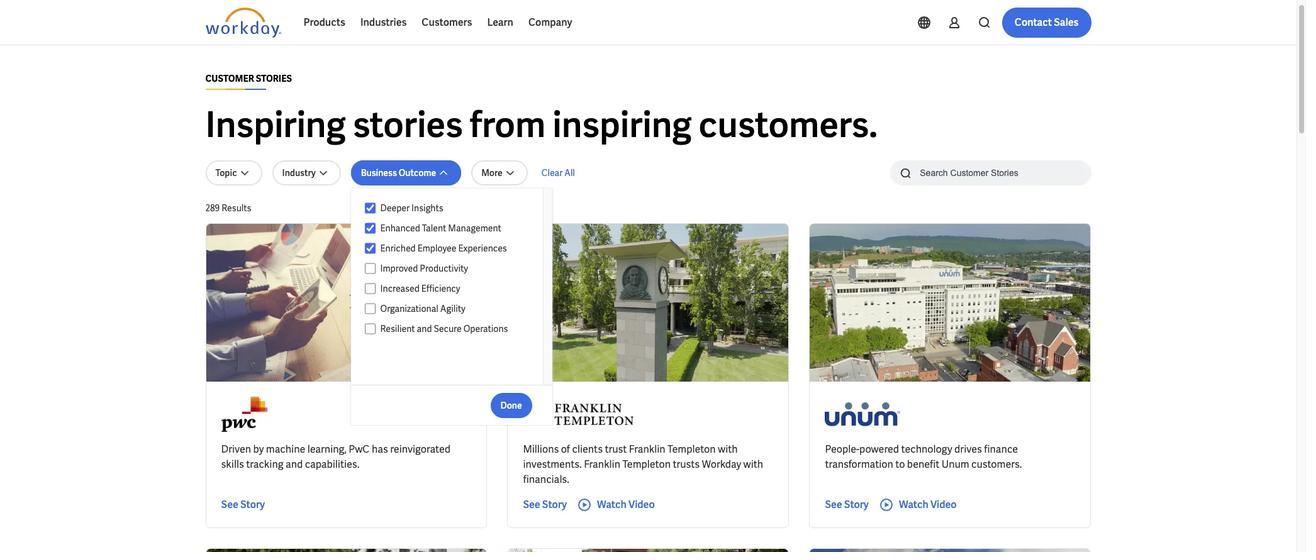 Task type: vqa. For each thing, say whether or not it's contained in the screenshot.
CUSTOMER
yes



Task type: locate. For each thing, give the bounding box(es) containing it.
learning,
[[308, 443, 347, 456]]

see
[[221, 499, 238, 512], [523, 499, 540, 512], [825, 499, 843, 512]]

organizational agility
[[381, 303, 466, 315]]

financials.
[[523, 473, 570, 487]]

with right workday at the bottom of the page
[[744, 458, 764, 471]]

and down the machine
[[286, 458, 303, 471]]

skills
[[221, 458, 244, 471]]

clear
[[542, 167, 563, 179]]

inspiring
[[206, 102, 346, 148]]

2 story from the left
[[542, 499, 567, 512]]

productivity
[[420, 263, 468, 274]]

2 horizontal spatial see story link
[[825, 498, 869, 513]]

secure
[[434, 324, 462, 335]]

with
[[718, 443, 738, 456], [744, 458, 764, 471]]

1 see story link from the left
[[221, 498, 265, 513]]

clear all button
[[538, 161, 579, 186]]

topic
[[216, 167, 237, 179]]

technology
[[902, 443, 953, 456]]

1 vertical spatial customers.
[[972, 458, 1023, 471]]

1 video from the left
[[629, 499, 655, 512]]

benefit
[[908, 458, 940, 471]]

1 horizontal spatial watch video link
[[879, 498, 957, 513]]

to
[[896, 458, 905, 471]]

watch video link down benefit
[[879, 498, 957, 513]]

customers button
[[414, 8, 480, 38]]

watch down millions of clients trust franklin templeton with investments. franklin templeton trusts workday with financials.
[[597, 499, 627, 512]]

2 horizontal spatial see story
[[825, 499, 869, 512]]

1 horizontal spatial watch
[[899, 499, 929, 512]]

see story link down financials.
[[523, 498, 567, 513]]

transformation
[[825, 458, 894, 471]]

business
[[361, 167, 397, 179]]

watch for franklin
[[597, 499, 627, 512]]

watch video down benefit
[[899, 499, 957, 512]]

0 vertical spatial and
[[417, 324, 432, 335]]

3 see from the left
[[825, 499, 843, 512]]

watch for unum
[[899, 499, 929, 512]]

0 horizontal spatial story
[[240, 499, 265, 512]]

0 horizontal spatial video
[[629, 499, 655, 512]]

experiences
[[459, 243, 507, 254]]

story down the transformation
[[845, 499, 869, 512]]

0 horizontal spatial watch video
[[597, 499, 655, 512]]

1 horizontal spatial watch video
[[899, 499, 957, 512]]

1 horizontal spatial see
[[523, 499, 540, 512]]

0 horizontal spatial see story link
[[221, 498, 265, 513]]

2 see story from the left
[[523, 499, 567, 512]]

watch video down millions of clients trust franklin templeton with investments. franklin templeton trusts workday with financials.
[[597, 499, 655, 512]]

1 horizontal spatial story
[[542, 499, 567, 512]]

0 horizontal spatial watch
[[597, 499, 627, 512]]

clear all
[[542, 167, 575, 179]]

watch
[[597, 499, 627, 512], [899, 499, 929, 512]]

see story link
[[221, 498, 265, 513], [523, 498, 567, 513], [825, 498, 869, 513]]

and down organizational agility
[[417, 324, 432, 335]]

people-
[[825, 443, 860, 456]]

0 horizontal spatial and
[[286, 458, 303, 471]]

1 horizontal spatial franklin
[[629, 443, 666, 456]]

3 see story link from the left
[[825, 498, 869, 513]]

1 vertical spatial with
[[744, 458, 764, 471]]

see story down financials.
[[523, 499, 567, 512]]

franklin
[[629, 443, 666, 456], [584, 458, 621, 471]]

and inside driven by machine learning, pwc has reinvigorated skills tracking and capabilities.
[[286, 458, 303, 471]]

management
[[448, 223, 502, 234]]

video for unum
[[931, 499, 957, 512]]

with up workday at the bottom of the page
[[718, 443, 738, 456]]

story
[[240, 499, 265, 512], [542, 499, 567, 512], [845, 499, 869, 512]]

1 watch from the left
[[597, 499, 627, 512]]

organizational agility link
[[375, 302, 531, 317]]

story down financials.
[[542, 499, 567, 512]]

0 vertical spatial customers.
[[699, 102, 878, 148]]

done
[[501, 400, 522, 411]]

see down 'skills'
[[221, 499, 238, 512]]

resilient
[[381, 324, 415, 335]]

1 horizontal spatial see story link
[[523, 498, 567, 513]]

go to the homepage image
[[206, 8, 281, 38]]

2 watch video from the left
[[899, 499, 957, 512]]

1 horizontal spatial see story
[[523, 499, 567, 512]]

0 horizontal spatial see
[[221, 499, 238, 512]]

see for people-powered technology drives finance transformation to benefit unum customers.
[[825, 499, 843, 512]]

see story link down the transformation
[[825, 498, 869, 513]]

0 horizontal spatial franklin
[[584, 458, 621, 471]]

improved productivity link
[[375, 261, 531, 276]]

deeper
[[381, 203, 410, 214]]

1 horizontal spatial video
[[931, 499, 957, 512]]

enriched
[[381, 243, 416, 254]]

franklin right trust
[[629, 443, 666, 456]]

see story
[[221, 499, 265, 512], [523, 499, 567, 512], [825, 499, 869, 512]]

driven by machine learning, pwc has reinvigorated skills tracking and capabilities.
[[221, 443, 451, 471]]

video down millions of clients trust franklin templeton with investments. franklin templeton trusts workday with financials.
[[629, 499, 655, 512]]

improved
[[381, 263, 418, 274]]

see story for millions of clients trust franklin templeton with investments. franklin templeton trusts workday with financials.
[[523, 499, 567, 512]]

video down unum
[[931, 499, 957, 512]]

see down financials.
[[523, 499, 540, 512]]

see story link down 'skills'
[[221, 498, 265, 513]]

deeper insights link
[[375, 201, 531, 216]]

templeton
[[668, 443, 716, 456], [623, 458, 671, 471]]

talent
[[422, 223, 447, 234]]

templeton up the trusts
[[668, 443, 716, 456]]

2 watch video link from the left
[[879, 498, 957, 513]]

watch video link down millions of clients trust franklin templeton with investments. franklin templeton trusts workday with financials.
[[577, 498, 655, 513]]

enriched employee experiences
[[381, 243, 507, 254]]

watch down benefit
[[899, 499, 929, 512]]

2 horizontal spatial story
[[845, 499, 869, 512]]

2 see from the left
[[523, 499, 540, 512]]

results
[[222, 203, 251, 214]]

None checkbox
[[365, 203, 375, 214], [365, 223, 375, 234], [365, 263, 375, 274], [365, 283, 375, 295], [365, 303, 375, 315], [365, 324, 375, 335], [365, 203, 375, 214], [365, 223, 375, 234], [365, 263, 375, 274], [365, 283, 375, 295], [365, 303, 375, 315], [365, 324, 375, 335]]

0 vertical spatial templeton
[[668, 443, 716, 456]]

by
[[253, 443, 264, 456]]

templeton down trust
[[623, 458, 671, 471]]

contact sales
[[1015, 16, 1079, 29]]

story down tracking
[[240, 499, 265, 512]]

2 see story link from the left
[[523, 498, 567, 513]]

0 horizontal spatial watch video link
[[577, 498, 655, 513]]

unum image
[[825, 397, 901, 432]]

2 watch from the left
[[899, 499, 929, 512]]

1 vertical spatial and
[[286, 458, 303, 471]]

customers.
[[699, 102, 878, 148], [972, 458, 1023, 471]]

2 horizontal spatial see
[[825, 499, 843, 512]]

3 story from the left
[[845, 499, 869, 512]]

2 video from the left
[[931, 499, 957, 512]]

0 horizontal spatial with
[[718, 443, 738, 456]]

see story down the transformation
[[825, 499, 869, 512]]

customers. inside the people-powered technology drives finance transformation to benefit unum customers.
[[972, 458, 1023, 471]]

1 watch video link from the left
[[577, 498, 655, 513]]

watch video
[[597, 499, 655, 512], [899, 499, 957, 512]]

contact sales link
[[1003, 8, 1092, 38]]

franklin down trust
[[584, 458, 621, 471]]

see down the transformation
[[825, 499, 843, 512]]

1 watch video from the left
[[597, 499, 655, 512]]

more button
[[472, 161, 528, 186]]

3 see story from the left
[[825, 499, 869, 512]]

investments.
[[523, 458, 582, 471]]

company button
[[521, 8, 580, 38]]

watch video link
[[577, 498, 655, 513], [879, 498, 957, 513]]

see story down 'skills'
[[221, 499, 265, 512]]

1 horizontal spatial customers.
[[972, 458, 1023, 471]]

watch video link for franklin
[[577, 498, 655, 513]]

0 horizontal spatial see story
[[221, 499, 265, 512]]

None checkbox
[[365, 243, 375, 254]]

powered
[[860, 443, 900, 456]]

tracking
[[246, 458, 284, 471]]



Task type: describe. For each thing, give the bounding box(es) containing it.
topic button
[[206, 161, 262, 186]]

increased efficiency link
[[375, 281, 531, 296]]

0 vertical spatial with
[[718, 443, 738, 456]]

finance
[[985, 443, 1019, 456]]

machine
[[266, 443, 305, 456]]

1 vertical spatial franklin
[[584, 458, 621, 471]]

drives
[[955, 443, 982, 456]]

watch video link for unum
[[879, 498, 957, 513]]

business outcome
[[361, 167, 436, 179]]

0 vertical spatial franklin
[[629, 443, 666, 456]]

unum
[[942, 458, 970, 471]]

1 horizontal spatial with
[[744, 458, 764, 471]]

289 results
[[206, 203, 251, 214]]

agility
[[440, 303, 466, 315]]

learn
[[487, 16, 514, 29]]

see story link for millions of clients trust franklin templeton with investments. franklin templeton trusts workday with financials.
[[523, 498, 567, 513]]

improved productivity
[[381, 263, 468, 274]]

of
[[561, 443, 570, 456]]

increased
[[381, 283, 420, 295]]

trusts
[[673, 458, 700, 471]]

employee
[[418, 243, 457, 254]]

industries
[[361, 16, 407, 29]]

workday
[[702, 458, 742, 471]]

1 see story from the left
[[221, 499, 265, 512]]

1 see from the left
[[221, 499, 238, 512]]

deeper insights
[[381, 203, 444, 214]]

sales
[[1054, 16, 1079, 29]]

reinvigorated
[[390, 443, 451, 456]]

1 vertical spatial templeton
[[623, 458, 671, 471]]

capabilities.
[[305, 458, 360, 471]]

inspiring
[[553, 102, 692, 148]]

see story link for people-powered technology drives finance transformation to benefit unum customers.
[[825, 498, 869, 513]]

products
[[304, 16, 345, 29]]

people-powered technology drives finance transformation to benefit unum customers.
[[825, 443, 1023, 471]]

watch video for franklin
[[597, 499, 655, 512]]

all
[[565, 167, 575, 179]]

story for people-powered technology drives finance transformation to benefit unum customers.
[[845, 499, 869, 512]]

resilient and secure operations
[[381, 324, 508, 335]]

see for millions of clients trust franklin templeton with investments. franklin templeton trusts workday with financials.
[[523, 499, 540, 512]]

operations
[[464, 324, 508, 335]]

resilient and secure operations link
[[375, 322, 531, 337]]

1 story from the left
[[240, 499, 265, 512]]

see story for people-powered technology drives finance transformation to benefit unum customers.
[[825, 499, 869, 512]]

enhanced talent management
[[381, 223, 502, 234]]

done button
[[491, 393, 532, 418]]

enhanced
[[381, 223, 420, 234]]

increased efficiency
[[381, 283, 460, 295]]

learn button
[[480, 8, 521, 38]]

industry
[[282, 167, 316, 179]]

business outcome button
[[351, 161, 461, 186]]

organizational
[[381, 303, 439, 315]]

pwc
[[349, 443, 370, 456]]

industry button
[[272, 161, 341, 186]]

has
[[372, 443, 388, 456]]

customer
[[206, 73, 254, 84]]

from
[[470, 102, 546, 148]]

millions
[[523, 443, 559, 456]]

driven
[[221, 443, 251, 456]]

efficiency
[[422, 283, 460, 295]]

289
[[206, 203, 220, 214]]

enhanced talent management link
[[375, 221, 531, 236]]

stories
[[256, 73, 292, 84]]

story for millions of clients trust franklin templeton with investments. franklin templeton trusts workday with financials.
[[542, 499, 567, 512]]

contact
[[1015, 16, 1052, 29]]

insights
[[412, 203, 444, 214]]

trust
[[605, 443, 627, 456]]

stories
[[353, 102, 463, 148]]

outcome
[[399, 167, 436, 179]]

clients
[[572, 443, 603, 456]]

customer stories
[[206, 73, 292, 84]]

customers
[[422, 16, 472, 29]]

video for franklin
[[629, 499, 655, 512]]

inspiring stories from inspiring customers.
[[206, 102, 878, 148]]

franklin templeton companies, llc image
[[523, 397, 634, 432]]

company
[[529, 16, 572, 29]]

industries button
[[353, 8, 414, 38]]

more
[[482, 167, 503, 179]]

pricewaterhousecoopers global licensing services corporation (pwc) image
[[221, 397, 268, 432]]

watch video for unum
[[899, 499, 957, 512]]

enriched employee experiences link
[[375, 241, 531, 256]]

products button
[[296, 8, 353, 38]]

Search Customer Stories text field
[[913, 162, 1067, 184]]

millions of clients trust franklin templeton with investments. franklin templeton trusts workday with financials.
[[523, 443, 764, 487]]

0 horizontal spatial customers.
[[699, 102, 878, 148]]

1 horizontal spatial and
[[417, 324, 432, 335]]



